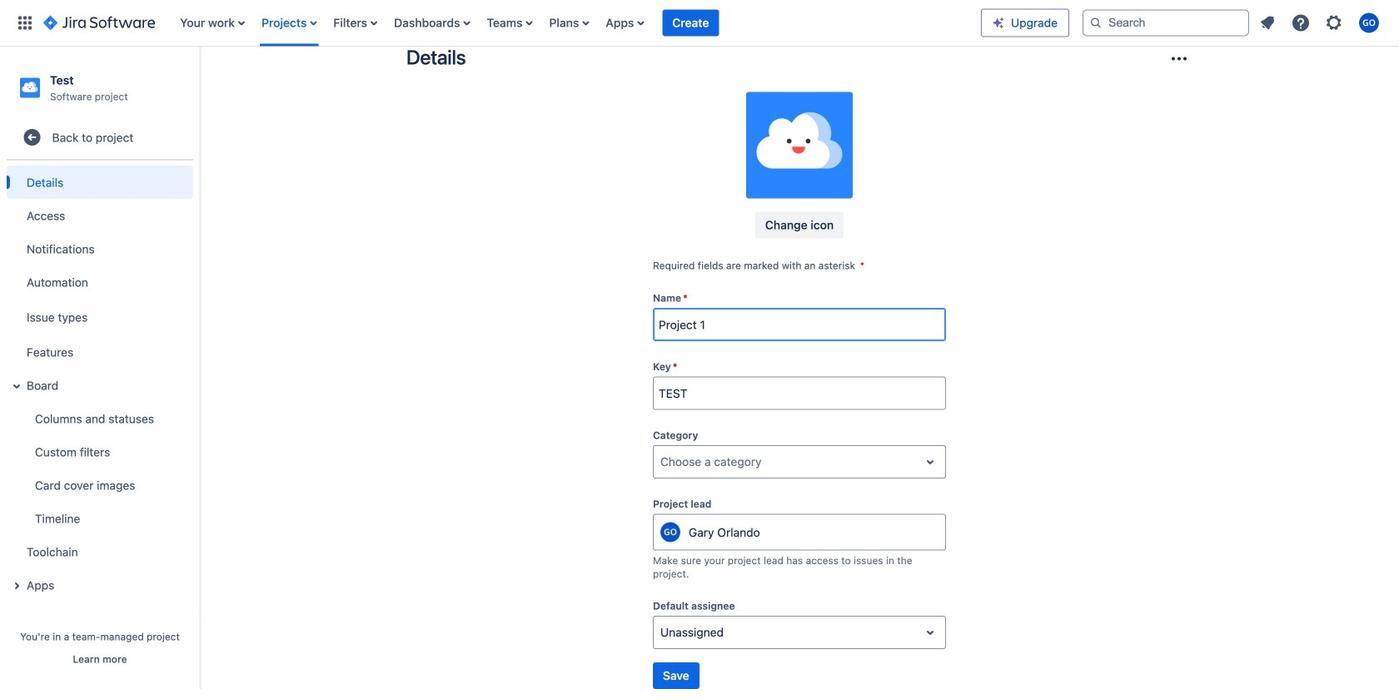 Task type: describe. For each thing, give the bounding box(es) containing it.
0 horizontal spatial list
[[172, 0, 981, 46]]

Search field
[[1083, 10, 1249, 36]]

1 open image from the top
[[920, 452, 940, 472]]

1 expand image from the top
[[7, 377, 27, 397]]

sidebar navigation image
[[182, 67, 218, 100]]

2 expand image from the top
[[7, 577, 27, 597]]

search image
[[1089, 16, 1103, 30]]

settings image
[[1324, 13, 1344, 33]]

appswitcher icon image
[[15, 13, 35, 33]]



Task type: locate. For each thing, give the bounding box(es) containing it.
1 horizontal spatial list
[[1253, 8, 1389, 38]]

project avatar image
[[746, 92, 853, 199]]

banner
[[0, 0, 1399, 47]]

group inside sidebar element
[[3, 161, 193, 607]]

list item
[[662, 0, 719, 46]]

2 open image from the top
[[920, 623, 940, 643]]

notifications image
[[1258, 13, 1278, 33]]

sidebar element
[[0, 47, 200, 690]]

expand image
[[7, 377, 27, 397], [7, 577, 27, 597]]

more image
[[1169, 49, 1189, 69]]

1 vertical spatial expand image
[[7, 577, 27, 597]]

your profile and settings image
[[1359, 13, 1379, 33]]

jira software image
[[43, 13, 155, 33], [43, 13, 155, 33]]

None field
[[654, 310, 945, 340], [654, 379, 945, 409], [654, 310, 945, 340], [654, 379, 945, 409]]

group
[[3, 161, 193, 607]]

primary element
[[10, 0, 981, 46]]

0 vertical spatial expand image
[[7, 377, 27, 397]]

help image
[[1291, 13, 1311, 33]]

list
[[172, 0, 981, 46], [1253, 8, 1389, 38]]

0 vertical spatial open image
[[920, 452, 940, 472]]

open image
[[920, 452, 940, 472], [920, 623, 940, 643]]

None text field
[[660, 454, 664, 471], [660, 625, 664, 641], [660, 454, 664, 471], [660, 625, 664, 641]]

main content
[[200, 0, 1399, 690]]

None search field
[[1083, 10, 1249, 36]]

1 vertical spatial open image
[[920, 623, 940, 643]]



Task type: vqa. For each thing, say whether or not it's contained in the screenshot.
"YOUR PROFILE AND SETTINGS" ICON
yes



